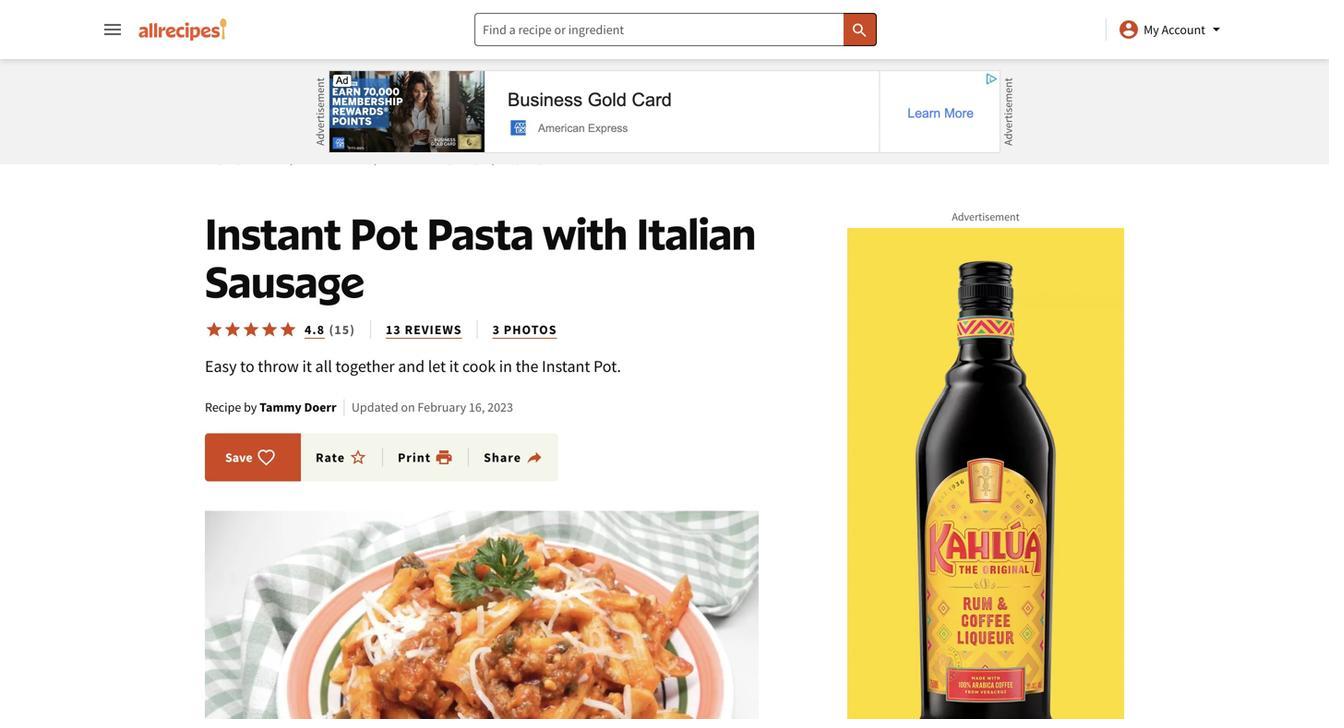 Task type: vqa. For each thing, say whether or not it's contained in the screenshot.
serving)
no



Task type: locate. For each thing, give the bounding box(es) containing it.
italian
[[311, 151, 362, 168], [637, 207, 756, 260]]

cook
[[462, 356, 496, 377]]

chevron_right image left main
[[366, 149, 388, 171]]

0 vertical spatial advertisement region
[[329, 70, 1001, 153]]

main dishes link
[[393, 148, 483, 172]]

instant pot pasta with italian sausage
[[205, 207, 756, 308]]

with
[[543, 207, 628, 260]]

reviews
[[405, 321, 462, 338]]

all
[[315, 356, 332, 377]]

1 it from the left
[[302, 356, 312, 377]]

0 horizontal spatial it
[[302, 356, 312, 377]]

star image up easy
[[223, 320, 242, 339]]

recipe
[[205, 399, 241, 416]]

0 horizontal spatial instant
[[205, 207, 341, 260]]

star image left 4.8
[[279, 320, 297, 339]]

1 vertical spatial instant
[[542, 356, 590, 377]]

account
[[1162, 21, 1206, 38]]

star empty image
[[349, 448, 367, 467]]

my account banner
[[0, 0, 1329, 719]]

1 horizontal spatial it
[[449, 356, 459, 377]]

pot
[[350, 207, 418, 260]]

italian inside instant pot pasta with italian sausage
[[637, 207, 756, 260]]

european
[[208, 151, 278, 168]]

doerr
[[304, 399, 337, 416]]

photos
[[504, 321, 557, 338]]

search image
[[851, 21, 869, 39]]

0 horizontal spatial italian
[[311, 151, 362, 168]]

by
[[244, 399, 257, 416]]

13 reviews
[[386, 321, 462, 338]]

it right let
[[449, 356, 459, 377]]

instant right the
[[542, 356, 590, 377]]

caret_down image
[[1206, 18, 1228, 41]]

1 horizontal spatial chevron_right image
[[366, 149, 388, 171]]

1 star image from the left
[[223, 320, 242, 339]]

chevron_right image left italian link
[[282, 149, 304, 171]]

star image
[[223, 320, 242, 339], [242, 320, 260, 339], [260, 320, 279, 339], [279, 320, 297, 339]]

1 chevron_right image from the left
[[282, 149, 304, 171]]

Find a recipe or ingredient text field
[[475, 13, 877, 46]]

chicken
[[513, 151, 571, 168]]

3 photos
[[493, 321, 557, 338]]

recipe by tammy doerr
[[205, 399, 337, 416]]

instant
[[205, 207, 341, 260], [542, 356, 590, 377]]

rate
[[316, 449, 345, 466]]

1 vertical spatial italian
[[637, 207, 756, 260]]

menu image
[[102, 18, 124, 41]]

4.8 (15)
[[305, 321, 355, 338]]

1 horizontal spatial italian
[[637, 207, 756, 260]]

1 horizontal spatial instant
[[542, 356, 590, 377]]

none search field inside my account banner
[[475, 13, 877, 46]]

share button
[[484, 448, 544, 467]]

account image
[[1118, 18, 1140, 41]]

instant down european at the top of the page
[[205, 207, 341, 260]]

easy
[[205, 356, 237, 377]]

chevron_right image
[[282, 149, 304, 171], [366, 149, 388, 171]]

advertisement region
[[329, 70, 1001, 153], [847, 228, 1124, 719]]

it left all in the left of the page
[[302, 356, 312, 377]]

star image up throw
[[260, 320, 279, 339]]

in
[[499, 356, 512, 377]]

main
[[395, 151, 429, 168]]

star image up to
[[242, 320, 260, 339]]

it
[[302, 356, 312, 377], [449, 356, 459, 377]]

2 chevron_right image from the left
[[366, 149, 388, 171]]

dishes
[[432, 151, 480, 168]]

0 horizontal spatial chevron_right image
[[282, 149, 304, 171]]

16,
[[469, 399, 485, 416]]

(15)
[[329, 321, 355, 338]]

instant inside instant pot pasta with italian sausage
[[205, 207, 341, 260]]

None search field
[[475, 13, 877, 46]]

0 vertical spatial instant
[[205, 207, 341, 260]]



Task type: describe. For each thing, give the bounding box(es) containing it.
pasta
[[427, 207, 534, 260]]

my account
[[1144, 21, 1206, 38]]

4.8
[[305, 321, 325, 338]]

updated on february 16, 2023
[[352, 399, 513, 416]]

pot.
[[594, 356, 621, 377]]

february
[[418, 399, 466, 416]]

tammy
[[260, 399, 302, 416]]

2 it from the left
[[449, 356, 459, 377]]

chevron_right image
[[484, 149, 506, 171]]

main dishes
[[395, 151, 480, 168]]

to
[[240, 356, 254, 377]]

chevron_right image for european
[[282, 149, 304, 171]]

share image
[[525, 448, 544, 467]]

1 vertical spatial advertisement region
[[847, 228, 1124, 719]]

and
[[398, 356, 425, 377]]

home image
[[138, 18, 227, 41]]

the
[[516, 356, 539, 377]]

share
[[484, 449, 522, 466]]

chicken link
[[510, 148, 574, 172]]

sausage
[[205, 255, 364, 308]]

together
[[335, 356, 395, 377]]

italian link
[[309, 148, 365, 172]]

print image
[[435, 448, 453, 467]]

2 star image from the left
[[242, 320, 260, 339]]

2023
[[487, 399, 513, 416]]

updated
[[352, 399, 398, 416]]

3
[[493, 321, 500, 338]]

favorite image
[[257, 448, 276, 467]]

0 vertical spatial italian
[[311, 151, 362, 168]]

3 star image from the left
[[260, 320, 279, 339]]

throw
[[258, 356, 299, 377]]

13
[[386, 321, 401, 338]]

on
[[401, 399, 415, 416]]

chevron_right image for italian
[[366, 149, 388, 171]]

my account button
[[1118, 18, 1228, 41]]

let
[[428, 356, 446, 377]]

print
[[398, 449, 431, 466]]

save
[[225, 449, 253, 466]]

print button
[[398, 448, 453, 467]]

star image
[[205, 320, 223, 339]]

my
[[1144, 21, 1159, 38]]

4 star image from the left
[[279, 320, 297, 339]]

save button
[[220, 448, 281, 467]]

easy to throw it all together and let it cook in the instant pot.
[[205, 356, 621, 377]]

european link
[[205, 148, 281, 172]]

rate button
[[316, 448, 383, 467]]



